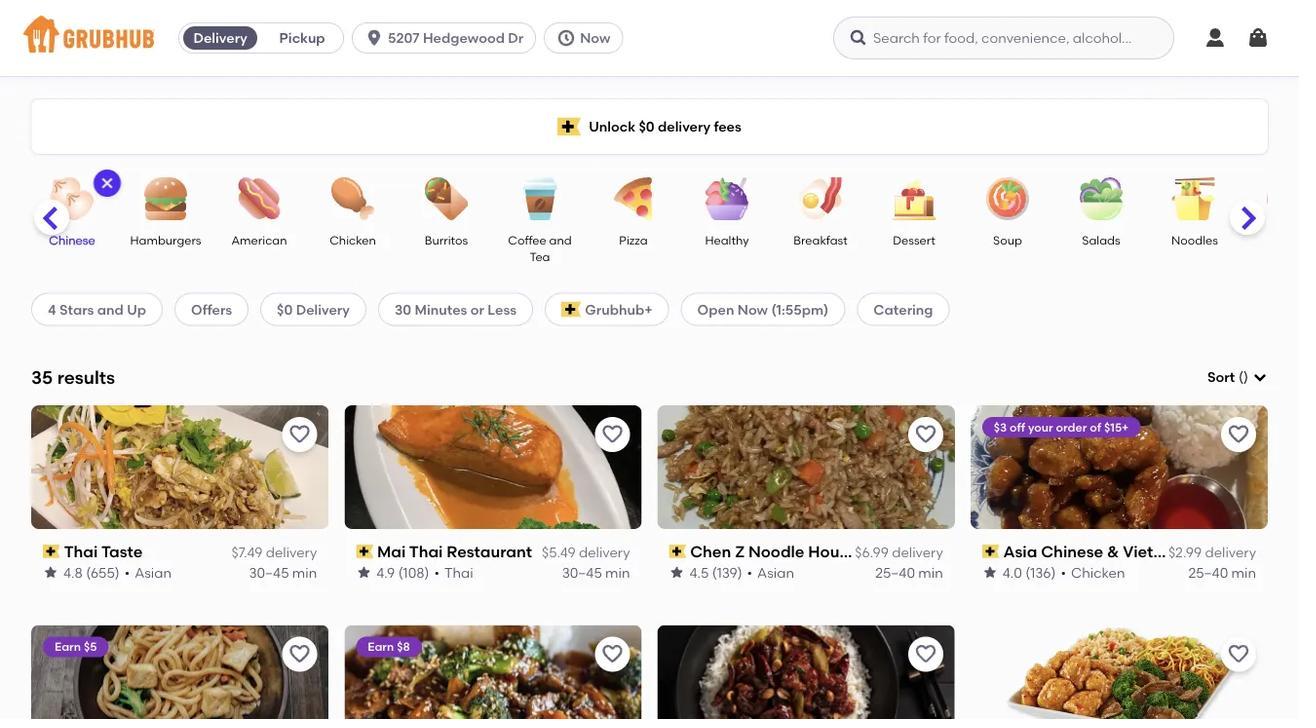 Task type: describe. For each thing, give the bounding box(es) containing it.
asian for taste
[[135, 564, 172, 581]]

• for thai
[[434, 564, 439, 581]]

star icon image for thai taste
[[43, 565, 58, 580]]

• asian for taste
[[124, 564, 172, 581]]

off
[[1010, 420, 1025, 434]]

(
[[1239, 369, 1244, 385]]

earn for earn $8
[[368, 640, 394, 654]]

restaurant
[[447, 542, 532, 561]]

order
[[1056, 420, 1087, 434]]

svg image inside the 5207 hedgewood dr "button"
[[365, 28, 384, 48]]

unlock
[[589, 118, 636, 135]]

grubhub+
[[585, 301, 653, 318]]

$15+
[[1104, 420, 1129, 434]]

taste
[[101, 542, 143, 561]]

min for thai taste
[[292, 564, 317, 581]]

vietnamese
[[1123, 542, 1214, 561]]

4.5
[[690, 564, 709, 581]]

chinese image
[[38, 177, 106, 220]]

breakfast
[[794, 233, 848, 247]]

30–45 min for mai thai restaurant
[[562, 564, 630, 581]]

4.5 (139)
[[690, 564, 742, 581]]

delivery for mai thai restaurant
[[579, 544, 630, 561]]

mai
[[377, 542, 406, 561]]

coffee and tea image
[[506, 177, 574, 220]]

1 horizontal spatial chinese
[[1041, 542, 1103, 561]]

minutes
[[415, 301, 467, 318]]

4.8
[[63, 564, 83, 581]]

$5
[[84, 640, 97, 654]]

4.9 (108)
[[376, 564, 429, 581]]

5207 hedgewood dr button
[[352, 22, 544, 54]]

save this restaurant image for mai thai restaurant
[[601, 423, 624, 446]]

1 vertical spatial $0
[[277, 301, 293, 318]]

hedgewood
[[423, 30, 505, 46]]

hamburgers image
[[132, 177, 200, 220]]

salads
[[1082, 233, 1120, 247]]

1 vertical spatial chicken
[[1071, 564, 1125, 581]]

american
[[231, 233, 287, 247]]

subscription pass image for chen z noodle house
[[669, 545, 686, 559]]

asia chinese & vietnamese logo image
[[970, 405, 1268, 529]]

delivery inside button
[[193, 30, 247, 46]]

• asian for z
[[747, 564, 794, 581]]

asia chinese & vietnamese
[[1003, 542, 1214, 561]]

grubhub plus flag logo image for unlock $0 delivery fees
[[558, 117, 581, 136]]

offers
[[191, 301, 232, 318]]

thai for mai thai restaurant
[[409, 542, 443, 561]]

pickup button
[[261, 22, 343, 54]]

z
[[735, 542, 745, 561]]

grubhub plus flag logo image for grubhub+
[[562, 302, 581, 317]]

bamboo bistro (south) logo image
[[344, 625, 642, 719]]

(655)
[[86, 564, 120, 581]]

of
[[1090, 420, 1101, 434]]

4.9
[[376, 564, 395, 581]]

• for taste
[[124, 564, 130, 581]]

30
[[395, 301, 411, 318]]

thai taste logo image
[[31, 405, 329, 529]]

(1:55pm)
[[771, 301, 829, 318]]

earn $8
[[368, 640, 410, 654]]

$6.99
[[855, 544, 889, 561]]

35
[[31, 367, 53, 388]]

asia
[[1003, 542, 1037, 561]]

min for asia chinese & vietnamese
[[1232, 564, 1256, 581]]

star icon image for mai thai restaurant
[[356, 565, 372, 580]]

4
[[48, 301, 56, 318]]

tea
[[530, 250, 550, 264]]

less
[[488, 301, 517, 318]]

(136)
[[1026, 564, 1056, 581]]

sort ( )
[[1208, 369, 1248, 385]]

0 horizontal spatial chicken
[[330, 233, 376, 247]]

soup image
[[974, 177, 1042, 220]]

mai thai restaurant
[[377, 542, 532, 561]]

burritos image
[[412, 177, 480, 220]]

4.8 (655)
[[63, 564, 120, 581]]

house
[[808, 542, 857, 561]]

4.0 (136)
[[1003, 564, 1056, 581]]

subscription pass image for mai thai restaurant
[[356, 545, 373, 559]]

1 horizontal spatial $0
[[639, 118, 655, 135]]

• chicken
[[1061, 564, 1125, 581]]

$5.49
[[542, 544, 576, 561]]

sort
[[1208, 369, 1235, 385]]

5207
[[388, 30, 420, 46]]

fees
[[714, 118, 742, 135]]

breakfast image
[[787, 177, 855, 220]]

hamburgers
[[130, 233, 201, 247]]

stars
[[59, 301, 94, 318]]

)
[[1244, 369, 1248, 385]]

$0 delivery
[[277, 301, 350, 318]]

or
[[471, 301, 484, 318]]

star icon image for asia chinese & vietnamese
[[982, 565, 998, 580]]

healthy image
[[693, 177, 761, 220]]

now button
[[544, 22, 631, 54]]



Task type: vqa. For each thing, say whether or not it's contained in the screenshot.
Taste's ASIAN
yes



Task type: locate. For each thing, give the bounding box(es) containing it.
0 horizontal spatial 30–45 min
[[249, 564, 317, 581]]

min for mai thai restaurant
[[605, 564, 630, 581]]

$0
[[639, 118, 655, 135], [277, 301, 293, 318]]

dessert image
[[880, 177, 948, 220]]

1 earn from the left
[[55, 640, 81, 654]]

$3
[[994, 420, 1007, 434]]

chicken down chicken image
[[330, 233, 376, 247]]

pizza image
[[599, 177, 668, 220]]

burritos
[[425, 233, 468, 247]]

and inside coffee and tea
[[549, 233, 572, 247]]

1 horizontal spatial 30–45
[[562, 564, 602, 581]]

25–40 down the $6.99 delivery
[[875, 564, 915, 581]]

2 subscription pass image from the left
[[356, 545, 373, 559]]

0 horizontal spatial now
[[580, 30, 611, 46]]

25–40 min down $2.99 delivery
[[1189, 564, 1256, 581]]

subscription pass image left the thai taste
[[43, 545, 60, 559]]

0 horizontal spatial svg image
[[1204, 26, 1227, 50]]

subscription pass image for thai taste
[[43, 545, 60, 559]]

0 vertical spatial svg image
[[1204, 26, 1227, 50]]

asian down noodle
[[757, 564, 794, 581]]

catering
[[874, 301, 933, 318]]

1 horizontal spatial 25–40 min
[[1189, 564, 1256, 581]]

1 horizontal spatial and
[[549, 233, 572, 247]]

asian down taste
[[135, 564, 172, 581]]

1 asian from the left
[[135, 564, 172, 581]]

1 horizontal spatial earn
[[368, 640, 394, 654]]

0 vertical spatial delivery
[[193, 30, 247, 46]]

earn for earn $5
[[55, 640, 81, 654]]

salads image
[[1067, 177, 1135, 220]]

0 vertical spatial chinese
[[49, 233, 95, 247]]

delivery left 30
[[296, 301, 350, 318]]

subscription pass image
[[43, 545, 60, 559], [356, 545, 373, 559]]

• asian down the chen z noodle house
[[747, 564, 794, 581]]

2 earn from the left
[[368, 640, 394, 654]]

1 horizontal spatial svg image
[[1252, 370, 1268, 385]]

1 horizontal spatial now
[[738, 301, 768, 318]]

and up "tea"
[[549, 233, 572, 247]]

delivery button
[[179, 22, 261, 54]]

1 horizontal spatial delivery
[[296, 301, 350, 318]]

25–40 for asia chinese & vietnamese
[[1189, 564, 1228, 581]]

1 subscription pass image from the left
[[669, 545, 686, 559]]

chicken
[[330, 233, 376, 247], [1071, 564, 1125, 581]]

1 horizontal spatial subscription pass image
[[982, 545, 999, 559]]

30–45 min down $7.49 delivery
[[249, 564, 317, 581]]

$7.49 delivery
[[231, 544, 317, 561]]

chinese up • chicken
[[1041, 542, 1103, 561]]

2 min from the left
[[605, 564, 630, 581]]

delivery right the $7.49
[[266, 544, 317, 561]]

save this restaurant image
[[288, 423, 311, 446], [601, 423, 624, 446], [914, 423, 937, 446], [601, 643, 624, 666]]

svg image inside main navigation navigation
[[1204, 26, 1227, 50]]

• right (136)
[[1061, 564, 1066, 581]]

0 horizontal spatial chinese
[[49, 233, 95, 247]]

4 • from the left
[[1061, 564, 1066, 581]]

chinese
[[49, 233, 95, 247], [1041, 542, 1103, 561]]

$5.49 delivery
[[542, 544, 630, 561]]

• for z
[[747, 564, 753, 581]]

30–45 down $5.49 delivery
[[562, 564, 602, 581]]

and
[[549, 233, 572, 247], [97, 301, 124, 318]]

min for chen z noodle house
[[918, 564, 943, 581]]

star icon image left the 4.5
[[669, 565, 685, 580]]

2 25–40 from the left
[[1189, 564, 1228, 581]]

1 vertical spatial and
[[97, 301, 124, 318]]

star icon image left 4.8
[[43, 565, 58, 580]]

delivery left pickup button
[[193, 30, 247, 46]]

soup
[[993, 233, 1022, 247]]

up
[[127, 301, 146, 318]]

1 horizontal spatial asian
[[757, 564, 794, 581]]

30–45 min
[[249, 564, 317, 581], [562, 564, 630, 581]]

None field
[[1208, 367, 1268, 387]]

2 30–45 from the left
[[562, 564, 602, 581]]

1 vertical spatial now
[[738, 301, 768, 318]]

0 horizontal spatial delivery
[[193, 30, 247, 46]]

(139)
[[712, 564, 742, 581]]

• down taste
[[124, 564, 130, 581]]

earn
[[55, 640, 81, 654], [368, 640, 394, 654]]

$8
[[397, 640, 410, 654]]

2 asian from the left
[[757, 564, 794, 581]]

unlock $0 delivery fees
[[589, 118, 742, 135]]

panda express logo image
[[971, 625, 1268, 719]]

1 vertical spatial svg image
[[1252, 370, 1268, 385]]

delivery for chen z noodle house
[[892, 544, 943, 561]]

2 30–45 min from the left
[[562, 564, 630, 581]]

$0 right offers
[[277, 301, 293, 318]]

1 vertical spatial delivery
[[296, 301, 350, 318]]

0 horizontal spatial 25–40 min
[[875, 564, 943, 581]]

0 horizontal spatial • asian
[[124, 564, 172, 581]]

svg image inside field
[[1252, 370, 1268, 385]]

delivery for asia chinese & vietnamese
[[1205, 544, 1256, 561]]

delivery
[[193, 30, 247, 46], [296, 301, 350, 318]]

0 vertical spatial now
[[580, 30, 611, 46]]

main navigation navigation
[[0, 0, 1299, 76]]

0 vertical spatial chicken
[[330, 233, 376, 247]]

4 star icon image from the left
[[982, 565, 998, 580]]

delivery right the $2.99
[[1205, 544, 1256, 561]]

thai down mai thai restaurant
[[444, 564, 473, 581]]

$6.99 delivery
[[855, 544, 943, 561]]

american image
[[225, 177, 293, 220]]

delivery for thai taste
[[266, 544, 317, 561]]

3 min from the left
[[918, 564, 943, 581]]

0 horizontal spatial $0
[[277, 301, 293, 318]]

subscription pass image left asia
[[982, 545, 999, 559]]

chinese down chinese image
[[49, 233, 95, 247]]

coffee
[[508, 233, 546, 247]]

noodle
[[748, 542, 804, 561]]

thai for • thai
[[444, 564, 473, 581]]

your
[[1028, 420, 1053, 434]]

Search for food, convenience, alcohol... search field
[[833, 17, 1174, 59]]

0 vertical spatial and
[[549, 233, 572, 247]]

grubhub plus flag logo image left grubhub+
[[562, 302, 581, 317]]

• thai
[[434, 564, 473, 581]]

25–40 min
[[875, 564, 943, 581], [1189, 564, 1256, 581]]

25–40 for chen z noodle house
[[875, 564, 915, 581]]

1 horizontal spatial subscription pass image
[[356, 545, 373, 559]]

30–45 min for thai taste
[[249, 564, 317, 581]]

delivery left fees
[[658, 118, 711, 135]]

2 • asian from the left
[[747, 564, 794, 581]]

$2.99
[[1168, 544, 1202, 561]]

star icon image left 4.9
[[356, 565, 372, 580]]

$3 off your order of $15+
[[994, 420, 1129, 434]]

star icon image left '4.0'
[[982, 565, 998, 580]]

open now (1:55pm)
[[697, 301, 829, 318]]

chicken down asia chinese & vietnamese
[[1071, 564, 1125, 581]]

1 vertical spatial grubhub plus flag logo image
[[562, 302, 581, 317]]

none field containing sort
[[1208, 367, 1268, 387]]

30–45 for thai taste
[[249, 564, 289, 581]]

mai thai restaurant logo image
[[344, 405, 642, 529]]

3 star icon image from the left
[[669, 565, 685, 580]]

25–40 min for vietnamese
[[1189, 564, 1256, 581]]

chen z noodle house
[[690, 542, 857, 561]]

1 horizontal spatial 30–45 min
[[562, 564, 630, 581]]

(108)
[[398, 564, 429, 581]]

chicken image
[[319, 177, 387, 220]]

thai taste
[[64, 542, 143, 561]]

svg image inside the now button
[[557, 28, 576, 48]]

&
[[1107, 542, 1119, 561]]

0 vertical spatial grubhub plus flag logo image
[[558, 117, 581, 136]]

35 results
[[31, 367, 115, 388]]

min down $5.49 delivery
[[605, 564, 630, 581]]

1 • from the left
[[124, 564, 130, 581]]

1 star icon image from the left
[[43, 565, 58, 580]]

5207 hedgewood dr
[[388, 30, 524, 46]]

min down $2.99 delivery
[[1232, 564, 1256, 581]]

grubhub plus flag logo image
[[558, 117, 581, 136], [562, 302, 581, 317]]

0 horizontal spatial 25–40
[[875, 564, 915, 581]]

chen z noodle house logo image
[[657, 405, 955, 529]]

star icon image for chen z noodle house
[[669, 565, 685, 580]]

delivery right $5.49
[[579, 544, 630, 561]]

1 25–40 min from the left
[[875, 564, 943, 581]]

subscription pass image left chen
[[669, 545, 686, 559]]

results
[[57, 367, 115, 388]]

1 30–45 from the left
[[249, 564, 289, 581]]

p.f. chang's logo image
[[657, 625, 955, 719]]

noodles image
[[1161, 177, 1229, 220]]

min
[[292, 564, 317, 581], [605, 564, 630, 581], [918, 564, 943, 581], [1232, 564, 1256, 581]]

now inside button
[[580, 30, 611, 46]]

0 horizontal spatial and
[[97, 301, 124, 318]]

30–45 min down $5.49 delivery
[[562, 564, 630, 581]]

0 horizontal spatial asian
[[135, 564, 172, 581]]

0 horizontal spatial thai
[[64, 542, 98, 561]]

0 horizontal spatial subscription pass image
[[43, 545, 60, 559]]

• right (108)
[[434, 564, 439, 581]]

0 horizontal spatial earn
[[55, 640, 81, 654]]

2 subscription pass image from the left
[[982, 545, 999, 559]]

now right the open
[[738, 301, 768, 318]]

grubhub plus flag logo image left unlock
[[558, 117, 581, 136]]

1 subscription pass image from the left
[[43, 545, 60, 559]]

thai up 4.8
[[64, 542, 98, 561]]

25–40 min for house
[[875, 564, 943, 581]]

2 horizontal spatial thai
[[444, 564, 473, 581]]

1 min from the left
[[292, 564, 317, 581]]

• for chinese
[[1061, 564, 1066, 581]]

earn left $8
[[368, 640, 394, 654]]

save this restaurant image for thai taste
[[288, 423, 311, 446]]

30–45 for mai thai restaurant
[[562, 564, 602, 581]]

25–40
[[875, 564, 915, 581], [1189, 564, 1228, 581]]

pickup
[[279, 30, 325, 46]]

earn $5
[[55, 640, 97, 654]]

asian for z
[[757, 564, 794, 581]]

4 stars and up
[[48, 301, 146, 318]]

2 star icon image from the left
[[356, 565, 372, 580]]

25–40 min down the $6.99 delivery
[[875, 564, 943, 581]]

southcloud ramen logo image
[[31, 625, 329, 719]]

healthy
[[705, 233, 749, 247]]

pizza
[[619, 233, 648, 247]]

0 horizontal spatial subscription pass image
[[669, 545, 686, 559]]

1 horizontal spatial 25–40
[[1189, 564, 1228, 581]]

30 minutes or less
[[395, 301, 517, 318]]

25–40 down $2.99 delivery
[[1189, 564, 1228, 581]]

0 vertical spatial $0
[[639, 118, 655, 135]]

1 vertical spatial chinese
[[1041, 542, 1103, 561]]

$0 right unlock
[[639, 118, 655, 135]]

star icon image
[[43, 565, 58, 580], [356, 565, 372, 580], [669, 565, 685, 580], [982, 565, 998, 580]]

1 • asian from the left
[[124, 564, 172, 581]]

delivery right $6.99
[[892, 544, 943, 561]]

1 horizontal spatial thai
[[409, 542, 443, 561]]

subscription pass image for asia chinese & vietnamese
[[982, 545, 999, 559]]

and left up
[[97, 301, 124, 318]]

4.0
[[1003, 564, 1022, 581]]

4 min from the left
[[1232, 564, 1256, 581]]

dr
[[508, 30, 524, 46]]

1 30–45 min from the left
[[249, 564, 317, 581]]

now right the dr
[[580, 30, 611, 46]]

1 25–40 from the left
[[875, 564, 915, 581]]

earn left '$5'
[[55, 640, 81, 654]]

chen
[[690, 542, 731, 561]]

$2.99 delivery
[[1168, 544, 1256, 561]]

open
[[697, 301, 734, 318]]

svg image
[[1247, 26, 1270, 50], [365, 28, 384, 48], [557, 28, 576, 48], [849, 28, 868, 48], [99, 175, 115, 191]]

1 horizontal spatial • asian
[[747, 564, 794, 581]]

3 • from the left
[[747, 564, 753, 581]]

noodles
[[1172, 233, 1218, 247]]

subscription pass image
[[669, 545, 686, 559], [982, 545, 999, 559]]

subscription pass image left mai
[[356, 545, 373, 559]]

2 • from the left
[[434, 564, 439, 581]]

save this restaurant image for chen z noodle house
[[914, 423, 937, 446]]

• asian
[[124, 564, 172, 581], [747, 564, 794, 581]]

• right (139)
[[747, 564, 753, 581]]

$7.49
[[231, 544, 263, 561]]

save this restaurant image
[[1227, 423, 1250, 446], [288, 643, 311, 666], [914, 643, 937, 666], [1227, 643, 1250, 666]]

2 25–40 min from the left
[[1189, 564, 1256, 581]]

• asian down taste
[[124, 564, 172, 581]]

coffee and tea
[[508, 233, 572, 264]]

1 horizontal spatial chicken
[[1071, 564, 1125, 581]]

thai up (108)
[[409, 542, 443, 561]]

asian
[[135, 564, 172, 581], [757, 564, 794, 581]]

svg image
[[1204, 26, 1227, 50], [1252, 370, 1268, 385]]

30–45
[[249, 564, 289, 581], [562, 564, 602, 581]]

0 horizontal spatial 30–45
[[249, 564, 289, 581]]

thai
[[64, 542, 98, 561], [409, 542, 443, 561], [444, 564, 473, 581]]

min down $7.49 delivery
[[292, 564, 317, 581]]

min down the $6.99 delivery
[[918, 564, 943, 581]]

30–45 down $7.49 delivery
[[249, 564, 289, 581]]

dessert
[[893, 233, 935, 247]]



